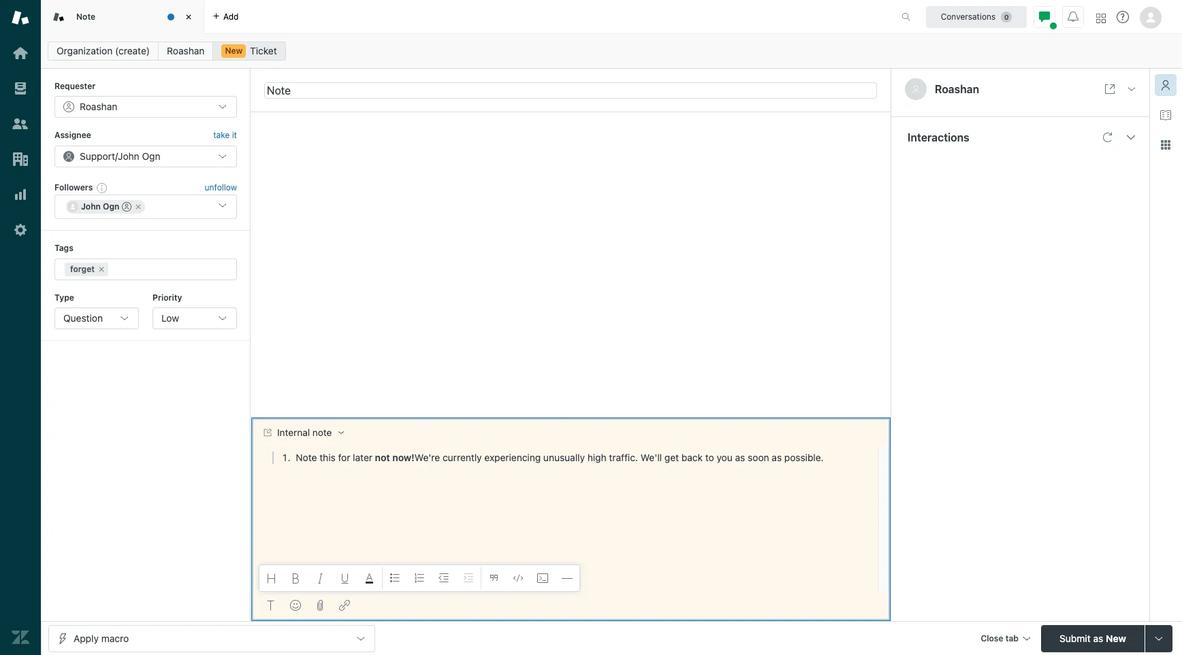 Task type: locate. For each thing, give the bounding box(es) containing it.
knowledge image
[[1161, 110, 1172, 121]]

type
[[54, 293, 74, 303]]

numbered list (cmd shift 7) image
[[414, 574, 425, 584]]

views image
[[12, 80, 29, 97]]

close image
[[182, 10, 195, 24]]

0 horizontal spatial roashan
[[80, 101, 117, 113]]

0 vertical spatial note
[[76, 11, 95, 22]]

0 horizontal spatial as
[[735, 452, 745, 464]]

john
[[118, 150, 139, 162], [81, 202, 101, 212]]

roashan inside requester element
[[80, 101, 117, 113]]

1 horizontal spatial roashan
[[167, 45, 205, 57]]

0 vertical spatial ogn
[[142, 150, 160, 162]]

new left ticket
[[225, 46, 243, 56]]

john right tarashultz49@gmail.com icon
[[81, 202, 101, 212]]

headings image
[[266, 574, 277, 584]]

1 horizontal spatial as
[[772, 452, 782, 464]]

code block (ctrl shift 6) image
[[537, 574, 548, 584]]

followers element
[[54, 195, 237, 219]]

as right submit
[[1094, 633, 1104, 645]]

minimize composer image
[[565, 413, 576, 424]]

later
[[353, 452, 373, 464]]

assignee
[[54, 130, 91, 141]]

0 vertical spatial john
[[118, 150, 139, 162]]

unfollow
[[205, 183, 237, 193]]

note left this
[[296, 452, 317, 464]]

1 vertical spatial ogn
[[103, 202, 119, 212]]

0 horizontal spatial john
[[81, 202, 101, 212]]

john ogn
[[81, 202, 119, 212]]

Internal note composer text field
[[257, 447, 875, 476]]

bold (cmd b) image
[[291, 574, 302, 584]]

0 horizontal spatial new
[[225, 46, 243, 56]]

new
[[225, 46, 243, 56], [1106, 633, 1126, 645]]

roashan up interactions
[[935, 83, 979, 95]]

note inside internal note composer text field
[[296, 452, 317, 464]]

ogn
[[142, 150, 160, 162], [103, 202, 119, 212]]

new right submit
[[1106, 633, 1126, 645]]

as right soon
[[772, 452, 782, 464]]

you
[[717, 452, 733, 464]]

customers image
[[12, 115, 29, 133]]

user image
[[912, 85, 920, 93], [913, 86, 919, 93]]

internal
[[277, 428, 310, 439]]

take
[[213, 130, 230, 141]]

1 vertical spatial note
[[296, 452, 317, 464]]

apply macro
[[74, 633, 129, 645]]

submit as new
[[1060, 633, 1126, 645]]

1 horizontal spatial note
[[296, 452, 317, 464]]

zendesk image
[[12, 629, 29, 647]]

1 vertical spatial john
[[81, 202, 101, 212]]

italic (cmd i) image
[[315, 574, 326, 584]]

2 vertical spatial roashan
[[80, 101, 117, 113]]

view more details image
[[1105, 84, 1116, 95]]

roashan
[[167, 45, 205, 57], [935, 83, 979, 95], [80, 101, 117, 113]]

add
[[223, 11, 239, 21]]

take it button
[[213, 129, 237, 143]]

admin image
[[12, 221, 29, 239]]

now!
[[393, 452, 415, 464]]

forget
[[70, 264, 95, 274]]

conversations button
[[926, 6, 1027, 28]]

john right support
[[118, 150, 139, 162]]

ogn right /
[[142, 150, 160, 162]]

quote (cmd shift 9) image
[[488, 574, 499, 584]]

add button
[[204, 0, 247, 33]]

add attachment image
[[315, 601, 326, 612]]

add link (cmd k) image
[[339, 601, 350, 612]]

notifications image
[[1068, 11, 1079, 22]]

john inside the assignee 'element'
[[118, 150, 139, 162]]

apply
[[74, 633, 99, 645]]

secondary element
[[41, 37, 1182, 65]]

bulleted list (cmd shift 8) image
[[390, 574, 400, 584]]

question button
[[54, 308, 139, 330]]

0 horizontal spatial ogn
[[103, 202, 119, 212]]

as
[[735, 452, 745, 464], [772, 452, 782, 464], [1094, 633, 1104, 645]]

1 horizontal spatial new
[[1106, 633, 1126, 645]]

note up organization
[[76, 11, 95, 22]]

john ogn option
[[66, 200, 145, 214]]

note tab
[[41, 0, 204, 34]]

ogn inside the assignee 'element'
[[142, 150, 160, 162]]

possible.
[[785, 452, 824, 464]]

get started image
[[12, 44, 29, 62]]

/
[[115, 150, 118, 162]]

tab
[[1006, 634, 1019, 644]]

Subject field
[[264, 82, 877, 98]]

2 horizontal spatial roashan
[[935, 83, 979, 95]]

zendesk products image
[[1097, 13, 1106, 23]]

organization
[[57, 45, 113, 57]]

0 vertical spatial new
[[225, 46, 243, 56]]

as right you
[[735, 452, 745, 464]]

soon
[[748, 452, 769, 464]]

tarashultz49@gmail.com image
[[67, 202, 78, 213]]

not
[[375, 452, 390, 464]]

roashan link
[[158, 42, 213, 61]]

note
[[313, 428, 332, 439]]

format text image
[[266, 601, 277, 612]]

ogn left user is an agent image
[[103, 202, 119, 212]]

roashan down requester
[[80, 101, 117, 113]]

horizontal rule (cmd shift l) image
[[562, 574, 573, 584]]

close tab button
[[975, 626, 1036, 655]]

tabs tab list
[[41, 0, 888, 34]]

0 vertical spatial roashan
[[167, 45, 205, 57]]

roashan down the close icon
[[167, 45, 205, 57]]

this
[[320, 452, 336, 464]]

displays possible ticket submission types image
[[1154, 634, 1165, 645]]

1 horizontal spatial ogn
[[142, 150, 160, 162]]

1 horizontal spatial john
[[118, 150, 139, 162]]

zendesk support image
[[12, 9, 29, 27]]

organizations image
[[12, 151, 29, 168]]

ticket
[[250, 45, 277, 57]]

user is an agent image
[[122, 202, 132, 212]]

take it
[[213, 130, 237, 141]]

customer context image
[[1161, 80, 1172, 91]]

note inside note tab
[[76, 11, 95, 22]]

0 horizontal spatial note
[[76, 11, 95, 22]]

unfollow button
[[205, 182, 237, 194]]

new inside secondary element
[[225, 46, 243, 56]]

reporting image
[[12, 186, 29, 204]]

note
[[76, 11, 95, 22], [296, 452, 317, 464]]

priority
[[153, 293, 182, 303]]

2 horizontal spatial as
[[1094, 633, 1104, 645]]

requester
[[54, 81, 96, 91]]



Task type: describe. For each thing, give the bounding box(es) containing it.
info on adding followers image
[[97, 183, 108, 193]]

traffic.
[[609, 452, 638, 464]]

increase indent (cmd ]) image
[[463, 574, 474, 584]]

unusually
[[543, 452, 585, 464]]

1 vertical spatial new
[[1106, 633, 1126, 645]]

note this for later not now! we're currently experiencing unusually high traffic. we'll get back to you as soon as possible.
[[296, 452, 824, 464]]

currently
[[443, 452, 482, 464]]

support
[[80, 150, 115, 162]]

note for note this for later not now! we're currently experiencing unusually high traffic. we'll get back to you as soon as possible.
[[296, 452, 317, 464]]

organization (create)
[[57, 45, 150, 57]]

macro
[[101, 633, 129, 645]]

close tab
[[981, 634, 1019, 644]]

get help image
[[1117, 11, 1129, 23]]

close
[[981, 634, 1004, 644]]

remove image
[[97, 265, 106, 274]]

remove image
[[134, 203, 143, 211]]

experiencing
[[485, 452, 541, 464]]

internal note
[[277, 428, 332, 439]]

get
[[665, 452, 679, 464]]

we'll
[[641, 452, 662, 464]]

question
[[63, 313, 103, 324]]

assignee element
[[54, 146, 237, 167]]

it
[[232, 130, 237, 141]]

button displays agent's chat status as online. image
[[1039, 11, 1050, 22]]

code span (ctrl shift 5) image
[[513, 574, 524, 584]]

interactions
[[908, 131, 970, 143]]

1 vertical spatial roashan
[[935, 83, 979, 95]]

note for note
[[76, 11, 95, 22]]

main element
[[0, 0, 41, 656]]

followers
[[54, 182, 93, 193]]

ogn inside 'option'
[[103, 202, 119, 212]]

insert emojis image
[[290, 601, 301, 612]]

for
[[338, 452, 350, 464]]

submit
[[1060, 633, 1091, 645]]

underline (cmd u) image
[[340, 574, 351, 584]]

internal note button
[[251, 419, 355, 447]]

apps image
[[1161, 140, 1172, 151]]

to
[[705, 452, 714, 464]]

conversations
[[941, 11, 996, 21]]

back
[[682, 452, 703, 464]]

tags
[[54, 243, 73, 253]]

roashan inside secondary element
[[167, 45, 205, 57]]

support / john ogn
[[80, 150, 160, 162]]

decrease indent (cmd [) image
[[439, 574, 450, 584]]

john inside john ogn 'option'
[[81, 202, 101, 212]]

(create)
[[115, 45, 150, 57]]

low
[[161, 313, 179, 324]]

open image
[[1127, 84, 1137, 95]]

high
[[588, 452, 607, 464]]

low button
[[153, 308, 237, 330]]

requester element
[[54, 96, 237, 118]]

organization (create) button
[[48, 42, 159, 61]]

we're
[[415, 452, 440, 464]]



Task type: vqa. For each thing, say whether or not it's contained in the screenshot.
assignee Element on the top of the page
yes



